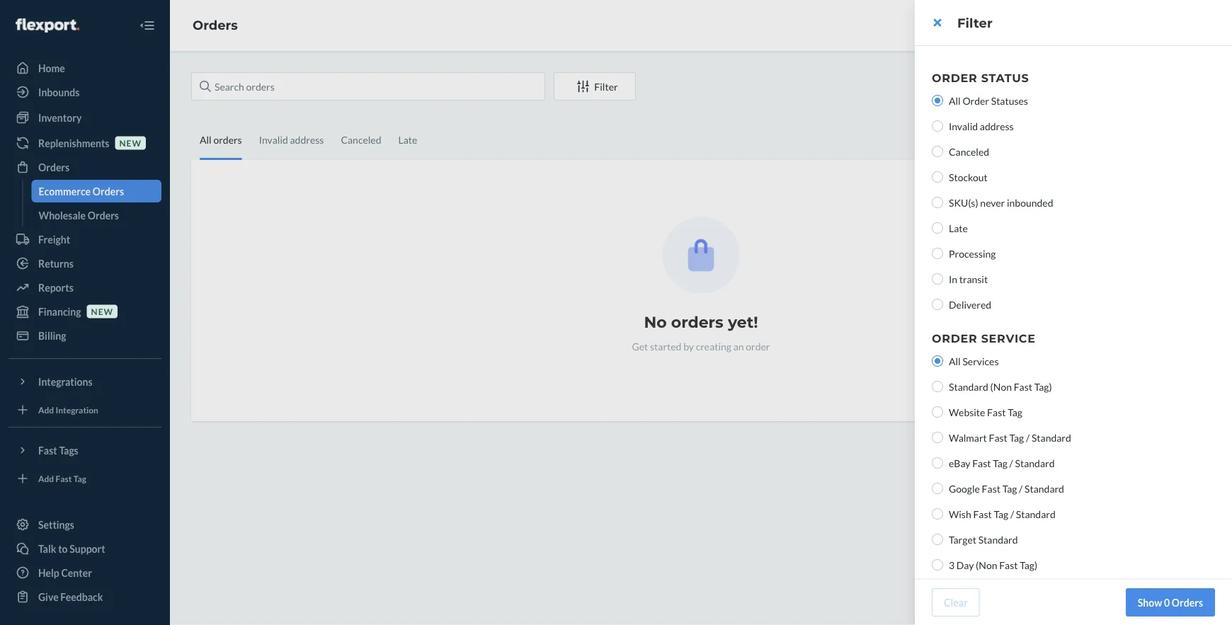 Task type: locate. For each thing, give the bounding box(es) containing it.
stockout
[[949, 171, 988, 183]]

fast
[[1014, 381, 1032, 393], [987, 406, 1006, 418], [989, 432, 1007, 444], [972, 457, 991, 469], [982, 483, 1000, 495], [973, 508, 992, 520], [999, 559, 1018, 571]]

/ for ebay
[[1009, 457, 1013, 469]]

all order statuses
[[949, 95, 1028, 107]]

fast up website fast tag
[[1014, 381, 1032, 393]]

/ up ebay fast tag / standard
[[1026, 432, 1030, 444]]

processing
[[949, 247, 996, 260]]

order
[[932, 71, 977, 85], [963, 95, 989, 107], [932, 331, 977, 345]]

order up all services
[[932, 331, 977, 345]]

fast for website
[[987, 406, 1006, 418]]

(non right 'day'
[[976, 559, 997, 571]]

all left services
[[949, 355, 961, 367]]

standard up website
[[949, 381, 988, 393]]

standard for google fast tag / standard
[[1025, 483, 1064, 495]]

standard
[[949, 381, 988, 393], [1032, 432, 1071, 444], [1015, 457, 1055, 469], [1025, 483, 1064, 495], [1016, 508, 1056, 520], [978, 534, 1018, 546]]

close image
[[934, 17, 941, 28]]

tag down google fast tag / standard
[[994, 508, 1008, 520]]

clear
[[944, 597, 968, 609]]

tag for google
[[1002, 483, 1017, 495]]

order down order status
[[963, 95, 989, 107]]

tag up walmart fast tag / standard at the right bottom
[[1008, 406, 1022, 418]]

1 vertical spatial (non
[[976, 559, 997, 571]]

1 all from the top
[[949, 95, 961, 107]]

standard for walmart fast tag / standard
[[1032, 432, 1071, 444]]

in transit
[[949, 273, 988, 285]]

tag) down service on the right of the page
[[1034, 381, 1052, 393]]

standard down google fast tag / standard
[[1016, 508, 1056, 520]]

fast down standard (non fast tag)
[[987, 406, 1006, 418]]

website
[[949, 406, 985, 418]]

None radio
[[932, 171, 943, 183], [932, 197, 943, 208], [932, 222, 943, 234], [932, 248, 943, 259], [932, 299, 943, 310], [932, 355, 943, 367], [932, 406, 943, 418], [932, 432, 943, 443], [932, 508, 943, 520], [932, 534, 943, 545], [932, 559, 943, 571], [932, 171, 943, 183], [932, 197, 943, 208], [932, 222, 943, 234], [932, 248, 943, 259], [932, 299, 943, 310], [932, 355, 943, 367], [932, 406, 943, 418], [932, 432, 943, 443], [932, 508, 943, 520], [932, 534, 943, 545], [932, 559, 943, 571]]

tag
[[1008, 406, 1022, 418], [1009, 432, 1024, 444], [993, 457, 1008, 469], [1002, 483, 1017, 495], [994, 508, 1008, 520]]

fast right the wish
[[973, 508, 992, 520]]

fast for wish
[[973, 508, 992, 520]]

all
[[949, 95, 961, 107], [949, 355, 961, 367]]

standard down wish fast tag / standard
[[978, 534, 1018, 546]]

None radio
[[932, 95, 943, 106], [932, 120, 943, 132], [932, 146, 943, 157], [932, 273, 943, 285], [932, 381, 943, 392], [932, 457, 943, 469], [932, 483, 943, 494], [932, 95, 943, 106], [932, 120, 943, 132], [932, 146, 943, 157], [932, 273, 943, 285], [932, 381, 943, 392], [932, 457, 943, 469], [932, 483, 943, 494]]

/ down walmart fast tag / standard at the right bottom
[[1009, 457, 1013, 469]]

tag for ebay
[[993, 457, 1008, 469]]

wish fast tag / standard
[[949, 508, 1056, 520]]

orders
[[1172, 597, 1203, 609]]

fast right the ebay
[[972, 457, 991, 469]]

2 all from the top
[[949, 355, 961, 367]]

tag) down wish fast tag / standard
[[1020, 559, 1037, 571]]

invalid
[[949, 120, 978, 132]]

order up all order statuses at the top of the page
[[932, 71, 977, 85]]

3 day (non fast tag)
[[949, 559, 1037, 571]]

(non up website fast tag
[[990, 381, 1012, 393]]

0 vertical spatial all
[[949, 95, 961, 107]]

/ up wish fast tag / standard
[[1019, 483, 1023, 495]]

(non
[[990, 381, 1012, 393], [976, 559, 997, 571]]

canceled
[[949, 146, 989, 158]]

fast right google
[[982, 483, 1000, 495]]

fast for google
[[982, 483, 1000, 495]]

standard for wish fast tag / standard
[[1016, 508, 1056, 520]]

tag up ebay fast tag / standard
[[1009, 432, 1024, 444]]

/ down google fast tag / standard
[[1010, 508, 1014, 520]]

sku(s)
[[949, 196, 978, 209]]

ebay fast tag / standard
[[949, 457, 1055, 469]]

2 vertical spatial order
[[932, 331, 977, 345]]

in
[[949, 273, 957, 285]]

standard up wish fast tag / standard
[[1025, 483, 1064, 495]]

show 0 orders
[[1138, 597, 1203, 609]]

address
[[980, 120, 1014, 132]]

order for status
[[932, 71, 977, 85]]

all up 'invalid'
[[949, 95, 961, 107]]

/ for google
[[1019, 483, 1023, 495]]

0 vertical spatial (non
[[990, 381, 1012, 393]]

tag)
[[1034, 381, 1052, 393], [1020, 559, 1037, 571]]

show 0 orders button
[[1126, 588, 1215, 617]]

standard up ebay fast tag / standard
[[1032, 432, 1071, 444]]

tag up wish fast tag / standard
[[1002, 483, 1017, 495]]

0 vertical spatial order
[[932, 71, 977, 85]]

tag for wish
[[994, 508, 1008, 520]]

tag up google fast tag / standard
[[993, 457, 1008, 469]]

inbounded
[[1007, 196, 1053, 209]]

0
[[1164, 597, 1170, 609]]

standard down walmart fast tag / standard at the right bottom
[[1015, 457, 1055, 469]]

fast up ebay fast tag / standard
[[989, 432, 1007, 444]]

tag for website
[[1008, 406, 1022, 418]]

/
[[1026, 432, 1030, 444], [1009, 457, 1013, 469], [1019, 483, 1023, 495], [1010, 508, 1014, 520]]

1 vertical spatial all
[[949, 355, 961, 367]]

target
[[949, 534, 976, 546]]



Task type: vqa. For each thing, say whether or not it's contained in the screenshot.
Google Fast Tag / Standard
yes



Task type: describe. For each thing, give the bounding box(es) containing it.
all services
[[949, 355, 999, 367]]

sku(s) never inbounded
[[949, 196, 1053, 209]]

service
[[981, 331, 1036, 345]]

fast for walmart
[[989, 432, 1007, 444]]

walmart fast tag / standard
[[949, 432, 1071, 444]]

/ for walmart
[[1026, 432, 1030, 444]]

ebay
[[949, 457, 970, 469]]

all for order status
[[949, 95, 961, 107]]

services
[[963, 355, 999, 367]]

fast down target standard
[[999, 559, 1018, 571]]

google fast tag / standard
[[949, 483, 1064, 495]]

walmart
[[949, 432, 987, 444]]

show
[[1138, 597, 1162, 609]]

filter
[[957, 15, 992, 30]]

/ for wish
[[1010, 508, 1014, 520]]

1 vertical spatial order
[[963, 95, 989, 107]]

fast for ebay
[[972, 457, 991, 469]]

clear button
[[932, 588, 980, 617]]

0 vertical spatial tag)
[[1034, 381, 1052, 393]]

transit
[[959, 273, 988, 285]]

day
[[956, 559, 974, 571]]

never
[[980, 196, 1005, 209]]

standard for ebay fast tag / standard
[[1015, 457, 1055, 469]]

1 vertical spatial tag)
[[1020, 559, 1037, 571]]

google
[[949, 483, 980, 495]]

standard (non fast tag)
[[949, 381, 1052, 393]]

invalid address
[[949, 120, 1014, 132]]

wish
[[949, 508, 971, 520]]

3
[[949, 559, 955, 571]]

website fast tag
[[949, 406, 1022, 418]]

order service
[[932, 331, 1036, 345]]

tag for walmart
[[1009, 432, 1024, 444]]

late
[[949, 222, 968, 234]]

status
[[981, 71, 1029, 85]]

order for service
[[932, 331, 977, 345]]

delivered
[[949, 298, 991, 310]]

target standard
[[949, 534, 1018, 546]]

statuses
[[991, 95, 1028, 107]]

order status
[[932, 71, 1029, 85]]

all for order service
[[949, 355, 961, 367]]



